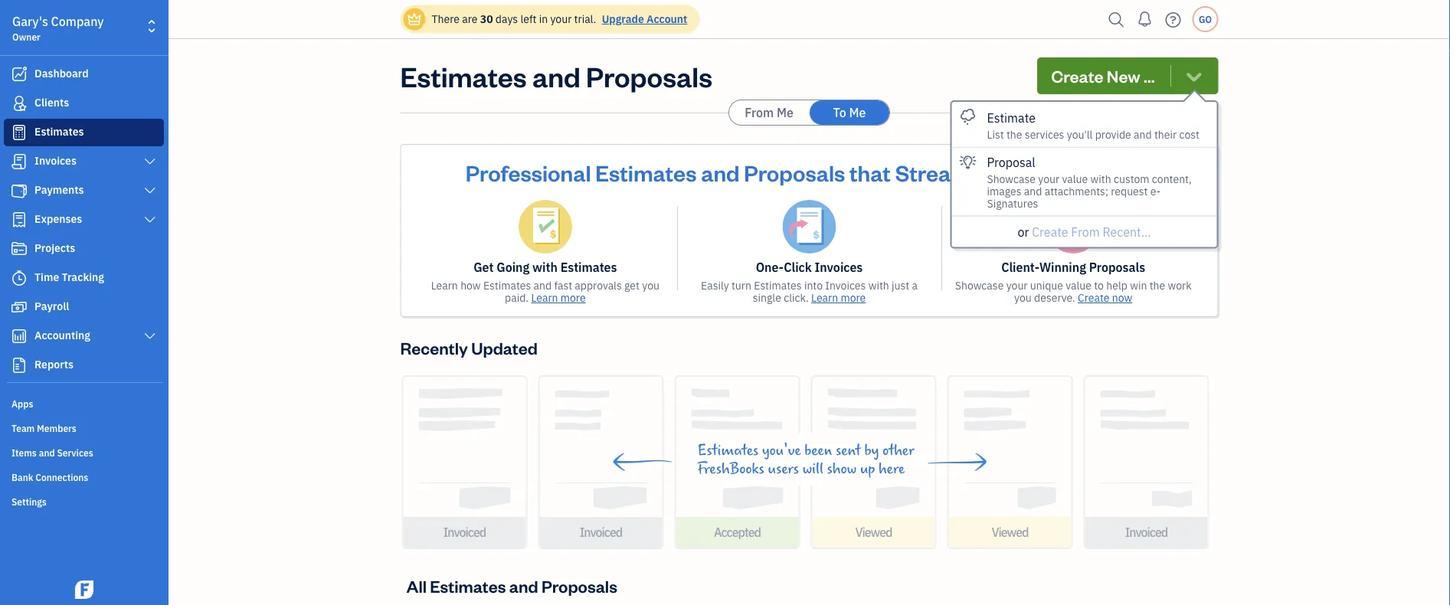 Task type: describe. For each thing, give the bounding box(es) containing it.
freshbooks image
[[72, 581, 97, 599]]

unique
[[1031, 279, 1064, 293]]

client-winning proposals image
[[1047, 200, 1101, 254]]

win
[[1131, 279, 1148, 293]]

there are 30 days left in your trial. upgrade account
[[432, 12, 688, 26]]

chevrondown image
[[1184, 65, 1205, 87]]

timer image
[[10, 271, 28, 286]]

gary's
[[12, 13, 48, 30]]

estimates inside easily turn estimates into invoices with just a single click.
[[754, 279, 802, 293]]

team
[[11, 422, 35, 435]]

approvals
[[575, 279, 622, 293]]

the inside estimate list the services you'll provide and their cost
[[1007, 127, 1023, 141]]

upgrade
[[602, 12, 644, 26]]

accounting link
[[4, 323, 164, 350]]

get
[[474, 259, 494, 276]]

value for proposal
[[1063, 172, 1088, 186]]

settings link
[[4, 490, 164, 513]]

trial.
[[575, 12, 597, 26]]

by
[[865, 442, 879, 459]]

1 viewed from the left
[[856, 525, 893, 541]]

your inside proposal showcase your value with custom content, images and attachments; request e- signatures
[[1039, 172, 1060, 186]]

payment image
[[10, 183, 28, 199]]

custom
[[1114, 172, 1150, 186]]

and inside the learn how estimates and fast approvals get you paid.
[[534, 279, 552, 293]]

clients link
[[4, 90, 164, 117]]

one-click invoices image
[[783, 200, 837, 254]]

signatures
[[988, 196, 1039, 210]]

all estimates and proposals
[[407, 575, 618, 597]]

your inside showcase your unique value to help win the work you deserve.
[[1007, 279, 1028, 293]]

2 invoiced from the left
[[580, 525, 623, 541]]

will
[[803, 461, 824, 477]]

accounting
[[34, 328, 90, 343]]

images
[[988, 184, 1022, 198]]

estimates link
[[4, 119, 164, 146]]

accepted
[[714, 525, 761, 541]]

freshbooks
[[698, 461, 765, 477]]

winning
[[1040, 259, 1087, 276]]

report image
[[10, 358, 28, 373]]

and inside main element
[[39, 447, 55, 459]]

estimates inside the learn how estimates and fast approvals get you paid.
[[484, 279, 531, 293]]

their
[[1155, 127, 1177, 141]]

you've
[[763, 442, 801, 459]]

your
[[1011, 158, 1059, 187]]

payroll link
[[4, 294, 164, 321]]

payroll
[[34, 299, 69, 313]]

time tracking link
[[4, 264, 164, 292]]

recently updated
[[400, 337, 538, 359]]

streamline
[[896, 158, 1007, 187]]

go to help image
[[1162, 8, 1186, 31]]

services
[[57, 447, 93, 459]]

project image
[[10, 241, 28, 257]]

show
[[827, 461, 857, 477]]

recently
[[400, 337, 468, 359]]

expense image
[[10, 212, 28, 228]]

you inside showcase your unique value to help win the work you deserve.
[[1015, 291, 1032, 305]]

a
[[912, 279, 918, 293]]

search image
[[1105, 8, 1129, 31]]

clients
[[34, 95, 69, 110]]

learn more for with
[[531, 291, 586, 305]]

learn inside the learn how estimates and fast approvals get you paid.
[[431, 279, 458, 293]]

from me
[[745, 105, 794, 121]]

estimates you've been sent by other freshbooks users will show up here
[[698, 442, 915, 477]]

professional
[[466, 158, 591, 187]]

0 horizontal spatial your
[[551, 12, 572, 26]]

account
[[647, 12, 688, 26]]

client image
[[10, 96, 28, 111]]

just
[[892, 279, 910, 293]]

learn for one-click invoices
[[812, 291, 839, 305]]

click.
[[784, 291, 809, 305]]

more for invoices
[[841, 291, 866, 305]]

professional estimates and proposals that streamline your invoicing
[[466, 158, 1154, 187]]

invoices inside main element
[[34, 154, 77, 168]]

0 horizontal spatial with
[[533, 259, 558, 276]]

items and services
[[11, 447, 93, 459]]

here
[[879, 461, 905, 477]]

apps link
[[4, 392, 164, 415]]

click
[[784, 259, 812, 276]]

invoicing
[[1063, 158, 1154, 187]]

create now
[[1078, 291, 1133, 305]]

projects
[[34, 241, 75, 255]]

bank connections link
[[4, 465, 164, 488]]

easily turn estimates into invoices with just a single click.
[[701, 279, 918, 305]]

single
[[753, 291, 782, 305]]

paid.
[[505, 291, 529, 305]]

chevron large down image for expenses
[[143, 214, 157, 226]]

invoices link
[[4, 148, 164, 176]]

connections
[[35, 471, 88, 484]]

items
[[11, 447, 37, 459]]

owner
[[12, 31, 41, 43]]

get going with estimates image
[[519, 200, 572, 254]]

or
[[1018, 224, 1030, 240]]

create for create now
[[1078, 291, 1110, 305]]

one-
[[756, 259, 784, 276]]

money image
[[10, 300, 28, 315]]

settings
[[11, 496, 47, 508]]

me for from me
[[777, 105, 794, 121]]

client-
[[1002, 259, 1040, 276]]

30
[[480, 12, 493, 26]]



Task type: vqa. For each thing, say whether or not it's contained in the screenshot.
Easily turn Estimates into Invoices with just a single click.
yes



Task type: locate. For each thing, give the bounding box(es) containing it.
1 more from the left
[[561, 291, 586, 305]]

you down client-
[[1015, 291, 1032, 305]]

estimate list the services you'll provide and their cost
[[988, 110, 1200, 141]]

learn left the 'how'
[[431, 279, 458, 293]]

with left custom
[[1091, 172, 1112, 186]]

estimate
[[988, 110, 1036, 126]]

create left now
[[1078, 291, 1110, 305]]

chevron large down image for payments
[[143, 185, 157, 197]]

your down client-
[[1007, 279, 1028, 293]]

1 horizontal spatial with
[[869, 279, 890, 293]]

help
[[1107, 279, 1128, 293]]

1 vertical spatial your
[[1039, 172, 1060, 186]]

with
[[1091, 172, 1112, 186], [533, 259, 558, 276], [869, 279, 890, 293]]

me
[[777, 105, 794, 121], [850, 105, 866, 121]]

proposal
[[988, 154, 1036, 170]]

create inside the create new … dropdown button
[[1052, 65, 1104, 87]]

1 horizontal spatial invoiced
[[580, 525, 623, 541]]

expenses link
[[4, 206, 164, 234]]

2 horizontal spatial your
[[1039, 172, 1060, 186]]

more for with
[[561, 291, 586, 305]]

chevron large down image inside the payments link
[[143, 185, 157, 197]]

expenses
[[34, 212, 82, 226]]

into
[[805, 279, 823, 293]]

payments
[[34, 183, 84, 197]]

there
[[432, 12, 460, 26]]

1 me from the left
[[777, 105, 794, 121]]

new
[[1107, 65, 1141, 87]]

items and services link
[[4, 441, 164, 464]]

client-winning proposals
[[1002, 259, 1146, 276]]

time tracking
[[34, 270, 104, 284]]

chevron large down image
[[143, 185, 157, 197], [143, 214, 157, 226], [143, 330, 157, 343]]

attachments;
[[1045, 184, 1109, 198]]

0 horizontal spatial me
[[777, 105, 794, 121]]

services
[[1025, 127, 1065, 141]]

1 horizontal spatial me
[[850, 105, 866, 121]]

with inside easily turn estimates into invoices with just a single click.
[[869, 279, 890, 293]]

the inside showcase your unique value to help win the work you deserve.
[[1150, 279, 1166, 293]]

value for showcase
[[1066, 279, 1092, 293]]

with left just
[[869, 279, 890, 293]]

0 horizontal spatial viewed
[[856, 525, 893, 541]]

viewed
[[856, 525, 893, 541], [992, 525, 1029, 541]]

1 vertical spatial with
[[533, 259, 558, 276]]

value inside showcase your unique value to help win the work you deserve.
[[1066, 279, 1092, 293]]

one-click invoices
[[756, 259, 863, 276]]

chevron large down image inside expenses link
[[143, 214, 157, 226]]

1 learn more from the left
[[531, 291, 586, 305]]

estimates and proposals
[[400, 57, 713, 94]]

0 vertical spatial create
[[1052, 65, 1104, 87]]

team members link
[[4, 416, 164, 439]]

the right win
[[1150, 279, 1166, 293]]

updated
[[471, 337, 538, 359]]

1 chevron large down image from the top
[[143, 185, 157, 197]]

2 horizontal spatial learn
[[812, 291, 839, 305]]

1 vertical spatial the
[[1150, 279, 1166, 293]]

0 horizontal spatial the
[[1007, 127, 1023, 141]]

2 vertical spatial chevron large down image
[[143, 330, 157, 343]]

chart image
[[10, 329, 28, 344]]

0 vertical spatial with
[[1091, 172, 1112, 186]]

2 learn more from the left
[[812, 291, 866, 305]]

proposals
[[586, 57, 713, 94], [744, 158, 846, 187], [1090, 259, 1146, 276], [542, 575, 618, 597]]

0 vertical spatial showcase
[[988, 172, 1036, 186]]

showcase inside proposal showcase your value with custom content, images and attachments; request e- signatures
[[988, 172, 1036, 186]]

proposal showcase your value with custom content, images and attachments; request e- signatures
[[988, 154, 1192, 210]]

showcase inside showcase your unique value to help win the work you deserve.
[[956, 279, 1004, 293]]

2 chevron large down image from the top
[[143, 214, 157, 226]]

go button
[[1193, 6, 1219, 32]]

1 invoiced from the left
[[444, 525, 486, 541]]

3 chevron large down image from the top
[[143, 330, 157, 343]]

create new … button
[[1038, 57, 1219, 94]]

value inside proposal showcase your value with custom content, images and attachments; request e- signatures
[[1063, 172, 1088, 186]]

dashboard link
[[4, 61, 164, 88]]

value
[[1063, 172, 1088, 186], [1066, 279, 1092, 293]]

the down estimate on the right top of the page
[[1007, 127, 1023, 141]]

bank connections
[[11, 471, 88, 484]]

notifications image
[[1133, 4, 1158, 34]]

and inside proposal showcase your value with custom content, images and attachments; request e- signatures
[[1025, 184, 1043, 198]]

invoices up into
[[815, 259, 863, 276]]

to me
[[834, 105, 866, 121]]

to
[[1095, 279, 1104, 293]]

company
[[51, 13, 104, 30]]

learn right paid.
[[531, 291, 558, 305]]

invoices inside easily turn estimates into invoices with just a single click.
[[826, 279, 866, 293]]

learn right click.
[[812, 291, 839, 305]]

estimates inside main element
[[34, 125, 84, 139]]

learn more for invoices
[[812, 291, 866, 305]]

create new …
[[1052, 65, 1155, 87]]

2 horizontal spatial invoiced
[[1126, 525, 1168, 541]]

bank
[[11, 471, 33, 484]]

estimates inside "estimates you've been sent by other freshbooks users will show up here"
[[698, 442, 759, 459]]

get going with estimates
[[474, 259, 617, 276]]

…
[[1144, 65, 1155, 87]]

showcase your unique value to help win the work you deserve.
[[956, 279, 1192, 305]]

chevron large down image
[[143, 156, 157, 168]]

you right get
[[642, 279, 660, 293]]

2 vertical spatial invoices
[[826, 279, 866, 293]]

been
[[805, 442, 833, 459]]

up
[[861, 461, 876, 477]]

other
[[883, 442, 915, 459]]

your up signatures
[[1039, 172, 1060, 186]]

2 me from the left
[[850, 105, 866, 121]]

to me link
[[810, 100, 890, 125]]

1 horizontal spatial learn
[[531, 291, 558, 305]]

reports
[[34, 358, 74, 372]]

all
[[407, 575, 427, 597]]

learn more down 'one-click invoices'
[[812, 291, 866, 305]]

me right to
[[850, 105, 866, 121]]

value down client-winning proposals
[[1066, 279, 1092, 293]]

how
[[461, 279, 481, 293]]

0 vertical spatial chevron large down image
[[143, 185, 157, 197]]

1 horizontal spatial viewed
[[992, 525, 1029, 541]]

2 vertical spatial your
[[1007, 279, 1028, 293]]

upgrade account link
[[599, 12, 688, 26]]

1 vertical spatial invoices
[[815, 259, 863, 276]]

easily
[[701, 279, 729, 293]]

turn
[[732, 279, 752, 293]]

with up the learn how estimates and fast approvals get you paid.
[[533, 259, 558, 276]]

2 more from the left
[[841, 291, 866, 305]]

1 vertical spatial value
[[1066, 279, 1092, 293]]

chevron large down image for accounting
[[143, 330, 157, 343]]

more right into
[[841, 291, 866, 305]]

main element
[[0, 0, 207, 605]]

0 vertical spatial invoices
[[34, 154, 77, 168]]

showcase down client-
[[956, 279, 1004, 293]]

invoices up payments
[[34, 154, 77, 168]]

0 vertical spatial the
[[1007, 127, 1023, 141]]

in
[[539, 12, 548, 26]]

1 horizontal spatial your
[[1007, 279, 1028, 293]]

0 horizontal spatial more
[[561, 291, 586, 305]]

1 horizontal spatial learn more
[[812, 291, 866, 305]]

projects link
[[4, 235, 164, 263]]

more down get going with estimates
[[561, 291, 586, 305]]

me right from
[[777, 105, 794, 121]]

1 horizontal spatial the
[[1150, 279, 1166, 293]]

request
[[1112, 184, 1148, 198]]

you'll
[[1067, 127, 1093, 141]]

learn more down get going with estimates
[[531, 291, 586, 305]]

1 vertical spatial create
[[1078, 291, 1110, 305]]

2 horizontal spatial with
[[1091, 172, 1112, 186]]

with inside proposal showcase your value with custom content, images and attachments; request e- signatures
[[1091, 172, 1112, 186]]

tracking
[[62, 270, 104, 284]]

estimate image
[[10, 125, 28, 140]]

to
[[834, 105, 847, 121]]

your
[[551, 12, 572, 26], [1039, 172, 1060, 186], [1007, 279, 1028, 293]]

0 horizontal spatial learn more
[[531, 291, 586, 305]]

1 horizontal spatial more
[[841, 291, 866, 305]]

and
[[533, 57, 581, 94], [1134, 127, 1152, 141], [701, 158, 740, 187], [1025, 184, 1043, 198], [534, 279, 552, 293], [39, 447, 55, 459], [510, 575, 538, 597]]

create for create new …
[[1052, 65, 1104, 87]]

crown image
[[407, 11, 423, 27]]

me for to me
[[850, 105, 866, 121]]

learn
[[431, 279, 458, 293], [531, 291, 558, 305], [812, 291, 839, 305]]

dashboard image
[[10, 67, 28, 82]]

1 vertical spatial showcase
[[956, 279, 1004, 293]]

you inside the learn how estimates and fast approvals get you paid.
[[642, 279, 660, 293]]

1 vertical spatial chevron large down image
[[143, 214, 157, 226]]

reports link
[[4, 352, 164, 379]]

0 horizontal spatial learn
[[431, 279, 458, 293]]

now
[[1113, 291, 1133, 305]]

0 horizontal spatial invoiced
[[444, 525, 486, 541]]

1 horizontal spatial you
[[1015, 291, 1032, 305]]

invoices right into
[[826, 279, 866, 293]]

showcase
[[988, 172, 1036, 186], [956, 279, 1004, 293]]

3 invoiced from the left
[[1126, 525, 1168, 541]]

0 vertical spatial value
[[1063, 172, 1088, 186]]

fast
[[554, 279, 573, 293]]

your right in on the top of the page
[[551, 12, 572, 26]]

users
[[768, 461, 799, 477]]

learn how estimates and fast approvals get you paid.
[[431, 279, 660, 305]]

days
[[496, 12, 518, 26]]

value right your at the right of page
[[1063, 172, 1088, 186]]

members
[[37, 422, 77, 435]]

and inside estimate list the services you'll provide and their cost
[[1134, 127, 1152, 141]]

time
[[34, 270, 59, 284]]

content,
[[1153, 172, 1192, 186]]

0 horizontal spatial you
[[642, 279, 660, 293]]

create left new
[[1052, 65, 1104, 87]]

2 viewed from the left
[[992, 525, 1029, 541]]

that
[[850, 158, 891, 187]]

2 vertical spatial with
[[869, 279, 890, 293]]

left
[[521, 12, 537, 26]]

sent
[[836, 442, 861, 459]]

invoice image
[[10, 154, 28, 169]]

showcase down proposal
[[988, 172, 1036, 186]]

the
[[1007, 127, 1023, 141], [1150, 279, 1166, 293]]

learn for get going with estimates
[[531, 291, 558, 305]]

0 vertical spatial your
[[551, 12, 572, 26]]



